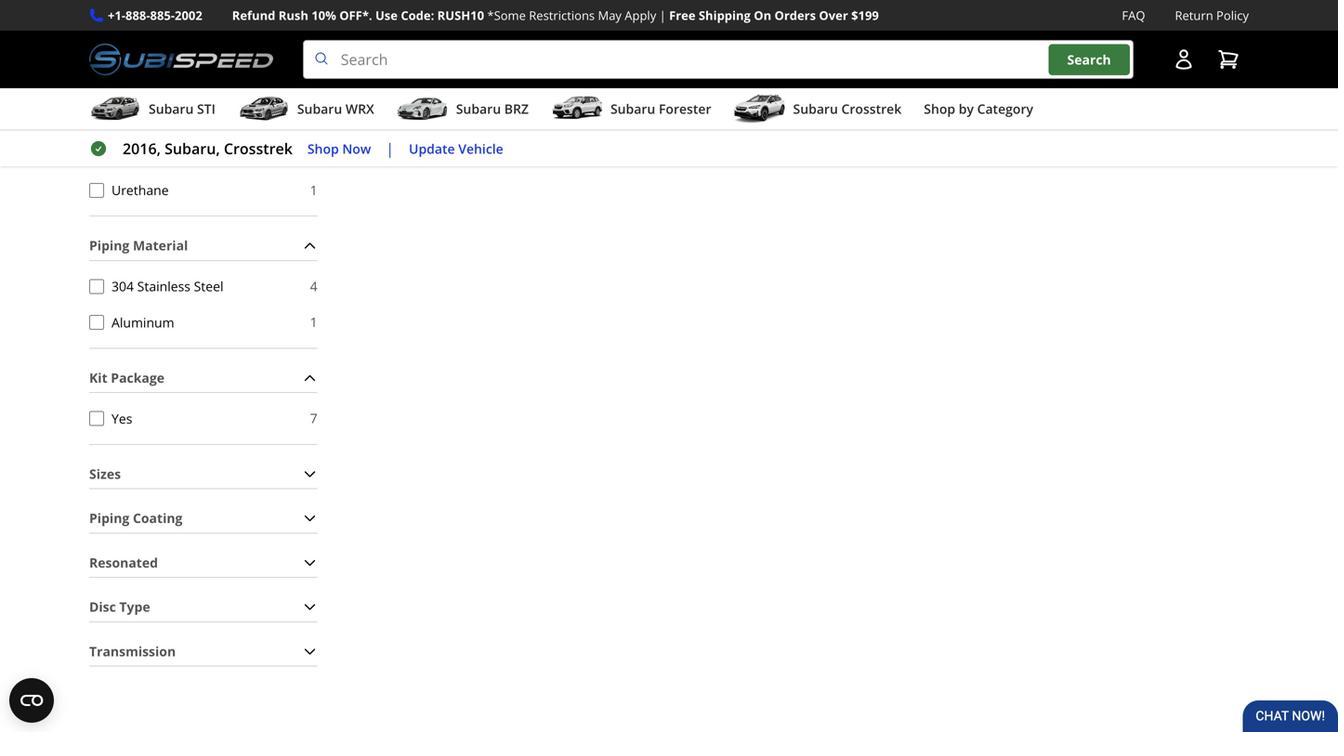 Task type: vqa. For each thing, say whether or not it's contained in the screenshot.
Shop Now link
yes



Task type: describe. For each thing, give the bounding box(es) containing it.
Yes button
[[89, 411, 104, 426]]

policy
[[1217, 7, 1250, 24]]

7
[[310, 410, 318, 427]]

a subaru crosstrek thumbnail image image
[[734, 95, 786, 123]]

shipping
[[699, 7, 751, 24]]

forester
[[659, 100, 712, 118]]

rubber
[[112, 109, 156, 127]]

package
[[111, 369, 165, 387]]

category
[[978, 100, 1034, 118]]

1 vertical spatial crosstrek
[[224, 139, 293, 159]]

on
[[754, 7, 772, 24]]

888-
[[126, 7, 150, 24]]

subaru forester
[[611, 100, 712, 118]]

1 for rubber
[[310, 109, 318, 127]]

transmission
[[89, 643, 176, 661]]

not
[[112, 73, 134, 91]]

tpms
[[112, 145, 145, 163]]

kit
[[89, 369, 108, 387]]

2002
[[175, 7, 202, 24]]

+1-888-885-2002
[[108, 7, 202, 24]]

Not Supplied button
[[89, 75, 104, 90]]

material
[[133, 237, 188, 254]]

sizes
[[89, 465, 121, 483]]

magnet
[[112, 37, 158, 55]]

refund
[[232, 7, 276, 24]]

disc type
[[89, 598, 150, 616]]

+1-
[[108, 7, 126, 24]]

may
[[598, 7, 622, 24]]

piping material
[[89, 237, 188, 254]]

steel
[[194, 278, 224, 295]]

refund rush 10% off*. use code: rush10 *some restrictions may apply | free shipping on orders over $199
[[232, 7, 879, 24]]

Magnet button
[[89, 39, 104, 54]]

subaru crosstrek
[[794, 100, 902, 118]]

kit package button
[[89, 364, 318, 392]]

sti
[[197, 100, 216, 118]]

885-
[[150, 7, 175, 24]]

304
[[112, 278, 134, 295]]

shop now link
[[308, 138, 371, 159]]

2016,
[[123, 139, 161, 159]]

a subaru wrx thumbnail image image
[[238, 95, 290, 123]]

search
[[1068, 51, 1112, 68]]

Urethane button
[[89, 183, 104, 198]]

a subaru forester thumbnail image image
[[551, 95, 603, 123]]

subaru,
[[165, 139, 220, 159]]

piping for piping material
[[89, 237, 130, 254]]

subaru sti
[[149, 100, 216, 118]]

subaru brz
[[456, 100, 529, 118]]

shop by category button
[[924, 92, 1034, 129]]

by
[[959, 100, 974, 118]]

a subaru brz thumbnail image image
[[397, 95, 449, 123]]

off*.
[[340, 7, 372, 24]]

+1-888-885-2002 link
[[108, 6, 202, 25]]

subispeed logo image
[[89, 40, 273, 79]]

faq
[[1123, 7, 1146, 24]]

piping coating button
[[89, 505, 318, 533]]

subaru crosstrek button
[[734, 92, 902, 129]]

crosstrek inside dropdown button
[[842, 100, 902, 118]]

urethane
[[112, 181, 169, 199]]

piping material button
[[89, 232, 318, 260]]

search input field
[[303, 40, 1134, 79]]

resonated
[[89, 554, 158, 572]]

coating
[[133, 510, 183, 527]]

transmission button
[[89, 638, 318, 666]]

Tpms button
[[89, 147, 104, 162]]

now
[[342, 140, 371, 157]]

1 for urethane
[[310, 181, 318, 199]]

resonated button
[[89, 549, 318, 578]]

Aluminum button
[[89, 315, 104, 330]]

supplied
[[137, 73, 190, 91]]

shop for shop now
[[308, 140, 339, 157]]

a subaru sti thumbnail image image
[[89, 95, 141, 123]]

stainless
[[137, 278, 191, 295]]

rush10
[[438, 7, 484, 24]]

hdpe
[[112, 1, 144, 19]]



Task type: locate. For each thing, give the bounding box(es) containing it.
update vehicle button
[[409, 138, 504, 159]]

update
[[409, 140, 455, 157]]

| left free
[[660, 7, 666, 24]]

1 for hdpe
[[310, 1, 318, 19]]

1 vertical spatial piping
[[89, 510, 130, 527]]

1 horizontal spatial crosstrek
[[842, 100, 902, 118]]

1 down 4
[[310, 313, 318, 331]]

over
[[820, 7, 849, 24]]

vehicle
[[459, 140, 504, 157]]

subaru brz button
[[397, 92, 529, 129]]

6 1 from the top
[[310, 181, 318, 199]]

2016, subaru, crosstrek
[[123, 139, 293, 159]]

5 1 from the top
[[310, 145, 318, 163]]

1 for not supplied
[[310, 73, 318, 91]]

4 1 from the top
[[310, 109, 318, 127]]

subaru forester button
[[551, 92, 712, 129]]

4
[[310, 277, 318, 295]]

subaru sti button
[[89, 92, 216, 129]]

1 down shop now link
[[310, 181, 318, 199]]

orders
[[775, 7, 816, 24]]

piping coating
[[89, 510, 183, 527]]

not supplied
[[112, 73, 190, 91]]

faq link
[[1123, 6, 1146, 25]]

brz
[[505, 100, 529, 118]]

1 up shop now on the top left of the page
[[310, 109, 318, 127]]

sizes button
[[89, 460, 318, 489]]

7 1 from the top
[[310, 313, 318, 331]]

subaru for subaru crosstrek
[[794, 100, 839, 118]]

code:
[[401, 7, 434, 24]]

subaru left brz
[[456, 100, 501, 118]]

4 subaru from the left
[[611, 100, 656, 118]]

10%
[[312, 7, 336, 24]]

subaru for subaru forester
[[611, 100, 656, 118]]

shop inside dropdown button
[[924, 100, 956, 118]]

3 subaru from the left
[[456, 100, 501, 118]]

subaru wrx
[[297, 100, 374, 118]]

1 for aluminum
[[310, 313, 318, 331]]

shop now
[[308, 140, 371, 157]]

1 horizontal spatial shop
[[924, 100, 956, 118]]

subaru inside "dropdown button"
[[297, 100, 342, 118]]

aluminum
[[112, 314, 174, 331]]

button image
[[1173, 48, 1196, 71]]

304 stainless steel
[[112, 278, 224, 295]]

1 vertical spatial shop
[[308, 140, 339, 157]]

disc type button
[[89, 593, 318, 622]]

1 up subaru wrx "dropdown button"
[[310, 73, 318, 91]]

kit package
[[89, 369, 165, 387]]

| right now on the left top
[[386, 139, 394, 159]]

|
[[660, 7, 666, 24], [386, 139, 394, 159]]

open widget image
[[9, 679, 54, 723]]

1 1 from the top
[[310, 1, 318, 19]]

return
[[1176, 7, 1214, 24]]

0 vertical spatial shop
[[924, 100, 956, 118]]

0 vertical spatial piping
[[89, 237, 130, 254]]

yes
[[112, 410, 132, 427]]

return policy link
[[1176, 6, 1250, 25]]

0 horizontal spatial crosstrek
[[224, 139, 293, 159]]

update vehicle
[[409, 140, 504, 157]]

1 vertical spatial |
[[386, 139, 394, 159]]

1
[[310, 1, 318, 19], [310, 37, 318, 55], [310, 73, 318, 91], [310, 109, 318, 127], [310, 145, 318, 163], [310, 181, 318, 199], [310, 313, 318, 331]]

free
[[670, 7, 696, 24]]

piping up 304
[[89, 237, 130, 254]]

$199
[[852, 7, 879, 24]]

wrx
[[346, 100, 374, 118]]

1 down the 10%
[[310, 37, 318, 55]]

1 piping from the top
[[89, 237, 130, 254]]

return policy
[[1176, 7, 1250, 24]]

rush
[[279, 7, 309, 24]]

crosstrek
[[842, 100, 902, 118], [224, 139, 293, 159]]

1 horizontal spatial |
[[660, 7, 666, 24]]

shop
[[924, 100, 956, 118], [308, 140, 339, 157]]

0 horizontal spatial |
[[386, 139, 394, 159]]

piping down sizes
[[89, 510, 130, 527]]

subaru left the forester at the top of page
[[611, 100, 656, 118]]

subaru left 'wrx'
[[297, 100, 342, 118]]

use
[[376, 7, 398, 24]]

disc
[[89, 598, 116, 616]]

piping
[[89, 237, 130, 254], [89, 510, 130, 527]]

subaru down supplied
[[149, 100, 194, 118]]

shop inside shop now link
[[308, 140, 339, 157]]

Hdpe button
[[89, 3, 104, 18]]

0 vertical spatial crosstrek
[[842, 100, 902, 118]]

*some
[[488, 7, 526, 24]]

0 vertical spatial |
[[660, 7, 666, 24]]

piping for piping coating
[[89, 510, 130, 527]]

subaru for subaru brz
[[456, 100, 501, 118]]

2 piping from the top
[[89, 510, 130, 527]]

304 Stainless Steel button
[[89, 279, 104, 294]]

subaru for subaru sti
[[149, 100, 194, 118]]

0 horizontal spatial shop
[[308, 140, 339, 157]]

1 subaru from the left
[[149, 100, 194, 118]]

2 subaru from the left
[[297, 100, 342, 118]]

search button
[[1049, 44, 1130, 75]]

subaru wrx button
[[238, 92, 374, 129]]

restrictions
[[529, 7, 595, 24]]

apply
[[625, 7, 657, 24]]

subaru for subaru wrx
[[297, 100, 342, 118]]

3 1 from the top
[[310, 73, 318, 91]]

type
[[119, 598, 150, 616]]

subaru right the a subaru crosstrek thumbnail image
[[794, 100, 839, 118]]

1 for tpms
[[310, 145, 318, 163]]

shop left now on the left top
[[308, 140, 339, 157]]

5 subaru from the left
[[794, 100, 839, 118]]

shop for shop by category
[[924, 100, 956, 118]]

subaru
[[149, 100, 194, 118], [297, 100, 342, 118], [456, 100, 501, 118], [611, 100, 656, 118], [794, 100, 839, 118]]

shop by category
[[924, 100, 1034, 118]]

1 left now on the left top
[[310, 145, 318, 163]]

subaru inside dropdown button
[[149, 100, 194, 118]]

Rubber button
[[89, 111, 104, 126]]

2 1 from the top
[[310, 37, 318, 55]]

shop left by
[[924, 100, 956, 118]]

1 for magnet
[[310, 37, 318, 55]]

1 right "rush"
[[310, 1, 318, 19]]



